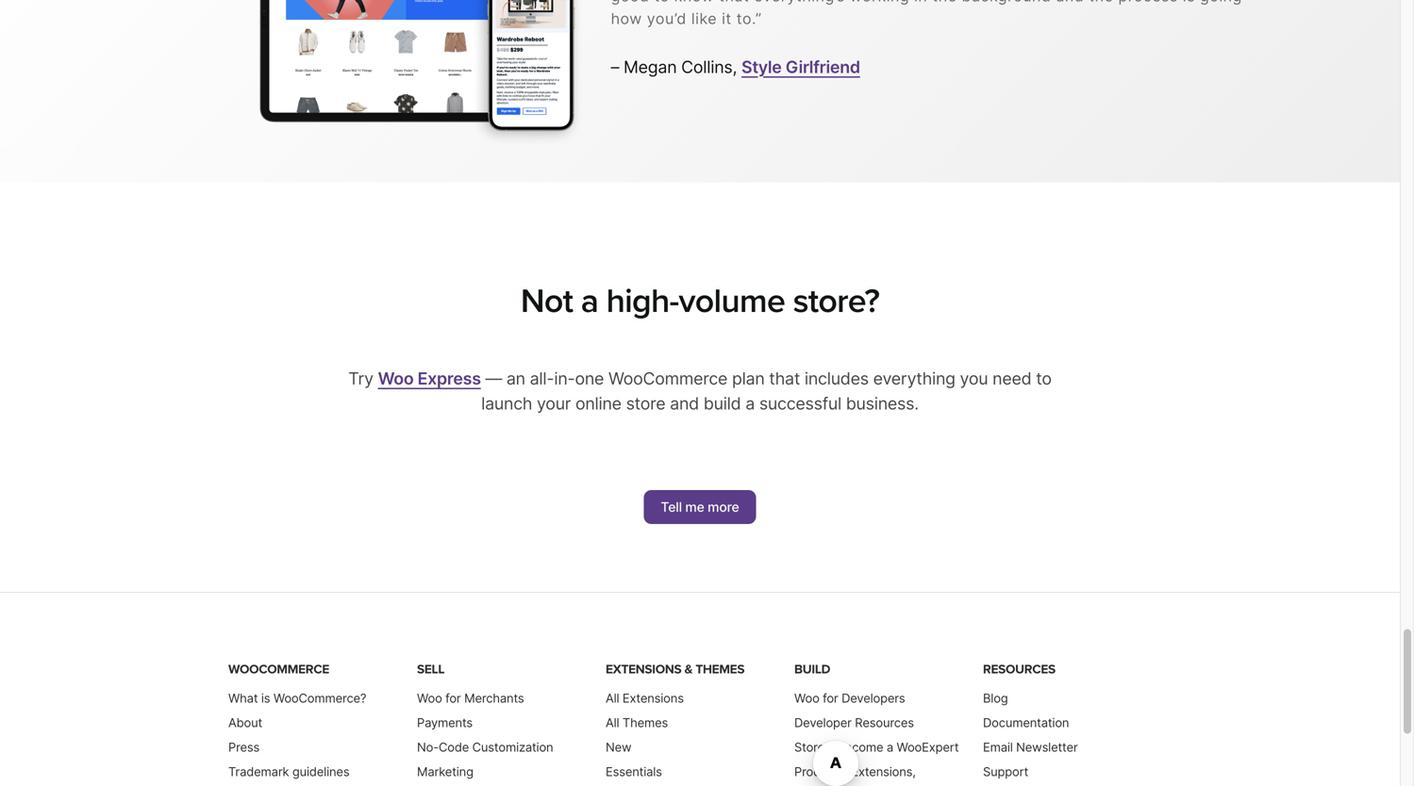Task type: describe. For each thing, give the bounding box(es) containing it.
customization
[[472, 741, 553, 755]]

is
[[261, 691, 270, 706]]

in-
[[554, 368, 575, 389]]

you
[[960, 368, 988, 389]]

woo for sell
[[417, 691, 442, 706]]

payments link
[[417, 716, 473, 731]]

build
[[794, 662, 830, 678]]

all themes link
[[606, 716, 668, 731]]

no-
[[417, 741, 439, 755]]

no-code customization
[[417, 741, 553, 755]]

plan
[[732, 368, 765, 389]]

woo for developers
[[794, 691, 905, 706]]

business.
[[846, 394, 919, 414]]

1 vertical spatial resources
[[855, 716, 914, 731]]

support link
[[983, 765, 1028, 780]]

extensions & themes
[[606, 662, 745, 678]]

– megan collins, style girlfriend
[[611, 56, 860, 77]]

woo for build
[[794, 691, 819, 706]]

marketing
[[417, 765, 473, 780]]

trademark
[[228, 765, 289, 780]]

new link
[[606, 741, 631, 755]]

email newsletter
[[983, 741, 1078, 755]]

about
[[228, 716, 262, 731]]

new
[[606, 741, 631, 755]]

what
[[228, 691, 258, 706]]

newsletter
[[1016, 741, 1078, 755]]

merchants
[[464, 691, 524, 706]]

stores: become a wooexpert link
[[794, 741, 959, 755]]

all for all extensions
[[606, 691, 619, 706]]

become
[[837, 741, 883, 755]]

about link
[[228, 716, 262, 731]]

store
[[626, 394, 665, 414]]

0 vertical spatial resources
[[983, 662, 1055, 678]]

an
[[506, 368, 525, 389]]

stores:
[[794, 741, 834, 755]]

products: extensions, link
[[794, 765, 916, 787]]

need
[[993, 368, 1031, 389]]

that
[[769, 368, 800, 389]]

woocommerce inside try woo express — an all-in-one woocommerce plan that includes everything you need to launch your online store and build a successful business.
[[608, 368, 727, 389]]

launch
[[481, 394, 532, 414]]

successful
[[759, 394, 841, 414]]

girlfriend
[[786, 56, 860, 77]]

what is woocommerce? link
[[228, 691, 366, 706]]

woo for merchants link
[[417, 691, 524, 706]]

1 vertical spatial extensions
[[623, 691, 684, 706]]

tell me more
[[661, 499, 739, 516]]

essentials link
[[606, 765, 662, 780]]

all themes
[[606, 716, 668, 731]]

press link
[[228, 741, 260, 755]]

online
[[575, 394, 621, 414]]

everything
[[873, 368, 955, 389]]

press
[[228, 741, 260, 755]]

documentation
[[983, 716, 1069, 731]]

all extensions link
[[606, 691, 684, 706]]

your
[[537, 394, 571, 414]]

0 vertical spatial themes
[[696, 662, 745, 678]]

products: extensions,
[[794, 765, 916, 787]]

woo for merchants
[[417, 691, 524, 706]]

try woo express — an all-in-one woocommerce plan that includes everything you need to launch your online store and build a successful business.
[[348, 368, 1052, 414]]

tell
[[661, 499, 682, 516]]

payments
[[417, 716, 473, 731]]

trademark guidelines
[[228, 765, 349, 780]]

includes
[[805, 368, 869, 389]]

express
[[418, 368, 481, 389]]

woo for developers link
[[794, 691, 905, 706]]

for for build
[[823, 691, 838, 706]]

developer resources link
[[794, 716, 914, 731]]

woo express link
[[378, 368, 481, 389]]



Task type: locate. For each thing, give the bounding box(es) containing it.
store?
[[793, 282, 879, 322]]

stores: become a wooexpert
[[794, 741, 959, 755]]

themes
[[696, 662, 745, 678], [623, 716, 668, 731]]

1 all from the top
[[606, 691, 619, 706]]

no-code customization link
[[417, 741, 553, 755]]

tell me more link
[[644, 491, 756, 524]]

products:
[[794, 765, 848, 780]]

email newsletter link
[[983, 741, 1078, 755]]

resources
[[983, 662, 1055, 678], [855, 716, 914, 731]]

1 vertical spatial all
[[606, 716, 619, 731]]

0 vertical spatial a
[[581, 282, 598, 322]]

to
[[1036, 368, 1052, 389]]

0 horizontal spatial resources
[[855, 716, 914, 731]]

for
[[445, 691, 461, 706], [823, 691, 838, 706]]

all up new
[[606, 716, 619, 731]]

try
[[348, 368, 373, 389]]

0 vertical spatial all
[[606, 691, 619, 706]]

collins,
[[681, 56, 737, 77]]

woo right try
[[378, 368, 414, 389]]

all
[[606, 691, 619, 706], [606, 716, 619, 731]]

woo down build
[[794, 691, 819, 706]]

not
[[521, 282, 573, 322]]

all up all themes link at the bottom left
[[606, 691, 619, 706]]

all-
[[530, 368, 554, 389]]

woocommerce up the and
[[608, 368, 727, 389]]

themes down "all extensions"
[[623, 716, 668, 731]]

1 vertical spatial a
[[745, 394, 755, 414]]

—
[[485, 368, 502, 389]]

resources up blog
[[983, 662, 1055, 678]]

extensions up all extensions link
[[606, 662, 681, 678]]

support
[[983, 765, 1028, 780]]

0 vertical spatial woocommerce
[[608, 368, 727, 389]]

woocommerce up the is
[[228, 662, 329, 678]]

a wooexpert
[[887, 741, 959, 755]]

0 horizontal spatial woo
[[378, 368, 414, 389]]

for for sell
[[445, 691, 461, 706]]

extensions,
[[851, 765, 916, 780]]

&
[[685, 662, 693, 678]]

a inside try woo express — an all-in-one woocommerce plan that includes everything you need to launch your online store and build a successful business.
[[745, 394, 755, 414]]

developer
[[794, 716, 852, 731]]

megan
[[624, 56, 677, 77]]

marketing link
[[417, 765, 473, 780]]

0 horizontal spatial themes
[[623, 716, 668, 731]]

developer resources
[[794, 716, 914, 731]]

one
[[575, 368, 604, 389]]

1 horizontal spatial woocommerce
[[608, 368, 727, 389]]

developers
[[842, 691, 905, 706]]

essentials
[[606, 765, 662, 780]]

trademark guidelines link
[[228, 765, 349, 780]]

1 horizontal spatial a
[[745, 394, 755, 414]]

for up developer
[[823, 691, 838, 706]]

and
[[670, 394, 699, 414]]

not a high-volume store?
[[521, 282, 879, 322]]

me
[[685, 499, 704, 516]]

style
[[741, 56, 782, 77]]

email
[[983, 741, 1013, 755]]

all extensions
[[606, 691, 684, 706]]

0 horizontal spatial for
[[445, 691, 461, 706]]

blog link
[[983, 691, 1008, 706]]

themes right &
[[696, 662, 745, 678]]

2 for from the left
[[823, 691, 838, 706]]

volume
[[679, 282, 785, 322]]

1 horizontal spatial themes
[[696, 662, 745, 678]]

0 vertical spatial extensions
[[606, 662, 681, 678]]

more
[[708, 499, 739, 516]]

extensions up all themes link at the bottom left
[[623, 691, 684, 706]]

woo inside try woo express — an all-in-one woocommerce plan that includes everything you need to launch your online store and build a successful business.
[[378, 368, 414, 389]]

a down the plan
[[745, 394, 755, 414]]

0 horizontal spatial a
[[581, 282, 598, 322]]

1 for from the left
[[445, 691, 461, 706]]

for up payments link
[[445, 691, 461, 706]]

a right 'not'
[[581, 282, 598, 322]]

all for all themes
[[606, 716, 619, 731]]

1 horizontal spatial woo
[[417, 691, 442, 706]]

extensions
[[606, 662, 681, 678], [623, 691, 684, 706]]

documentation link
[[983, 716, 1069, 731]]

woo
[[378, 368, 414, 389], [417, 691, 442, 706], [794, 691, 819, 706]]

2 all from the top
[[606, 716, 619, 731]]

2 horizontal spatial woo
[[794, 691, 819, 706]]

0 horizontal spatial woocommerce
[[228, 662, 329, 678]]

code
[[439, 741, 469, 755]]

high-
[[606, 282, 679, 322]]

–
[[611, 56, 619, 77]]

1 horizontal spatial for
[[823, 691, 838, 706]]

1 horizontal spatial resources
[[983, 662, 1055, 678]]

resources up stores: become a wooexpert link
[[855, 716, 914, 731]]

sell
[[417, 662, 445, 678]]

style girlfriend link
[[741, 56, 860, 77]]

woo down sell
[[417, 691, 442, 706]]

guidelines
[[292, 765, 349, 780]]

1 vertical spatial woocommerce
[[228, 662, 329, 678]]

a
[[581, 282, 598, 322], [745, 394, 755, 414]]

1 vertical spatial themes
[[623, 716, 668, 731]]

build
[[703, 394, 741, 414]]

what is woocommerce?
[[228, 691, 366, 706]]

blog
[[983, 691, 1008, 706]]

woocommerce?
[[273, 691, 366, 706]]

woocommerce
[[608, 368, 727, 389], [228, 662, 329, 678]]



Task type: vqa. For each thing, say whether or not it's contained in the screenshot.


